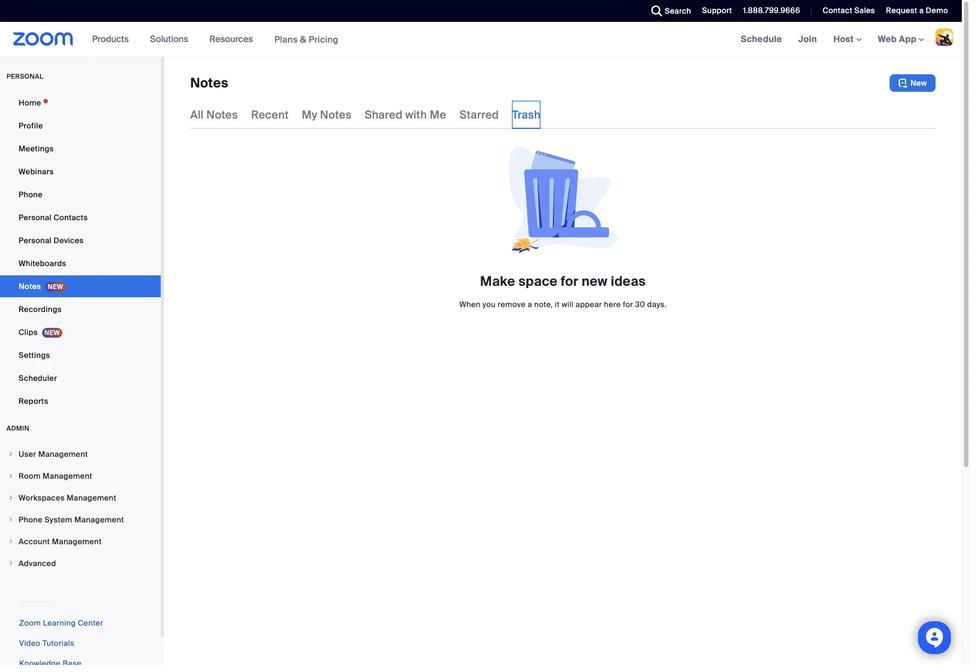 Task type: describe. For each thing, give the bounding box(es) containing it.
request
[[886, 5, 917, 15]]

learning
[[43, 619, 76, 628]]

make space for new ideas
[[480, 273, 646, 290]]

solutions button
[[150, 22, 193, 57]]

notes right "all"
[[206, 108, 238, 122]]

phone system management
[[19, 515, 124, 525]]

30
[[635, 300, 645, 310]]

join
[[799, 33, 817, 45]]

notes inside personal menu menu
[[19, 282, 41, 292]]

webinars
[[19, 167, 54, 177]]

new
[[911, 78, 927, 88]]

resources button
[[210, 22, 258, 57]]

host button
[[834, 33, 862, 45]]

home
[[19, 98, 41, 108]]

room management menu item
[[0, 466, 161, 487]]

personal contacts link
[[0, 207, 161, 229]]

schedule link
[[733, 22, 790, 57]]

recordings link
[[0, 299, 161, 321]]

my
[[302, 108, 317, 122]]

web app button
[[878, 33, 924, 45]]

it
[[555, 300, 560, 310]]

settings
[[19, 351, 50, 360]]

recent
[[251, 108, 289, 122]]

join link
[[790, 22, 825, 57]]

shared
[[365, 108, 403, 122]]

web
[[878, 33, 897, 45]]

trash
[[512, 108, 541, 122]]

personal menu menu
[[0, 92, 161, 413]]

when
[[459, 300, 481, 310]]

appear
[[576, 300, 602, 310]]

schedule
[[741, 33, 782, 45]]

workspaces
[[19, 493, 65, 503]]

notes right the my
[[320, 108, 352, 122]]

ideas
[[611, 273, 646, 290]]

host
[[834, 33, 856, 45]]

tabs of all notes page tab list
[[190, 101, 541, 129]]

user management menu item
[[0, 444, 161, 465]]

right image for phone
[[8, 517, 14, 523]]

reports
[[19, 397, 48, 406]]

personal devices link
[[0, 230, 161, 252]]

management inside phone system management menu item
[[74, 515, 124, 525]]

product information navigation
[[84, 22, 347, 57]]

zoom
[[19, 619, 41, 628]]

personal for personal devices
[[19, 236, 52, 246]]

right image for account
[[8, 539, 14, 545]]

recordings
[[19, 305, 62, 314]]

resources
[[210, 33, 253, 45]]

video
[[19, 639, 40, 649]]

here
[[604, 300, 621, 310]]

home link
[[0, 92, 161, 114]]

admin
[[7, 424, 29, 433]]

admin menu menu
[[0, 444, 161, 575]]

reports link
[[0, 391, 161, 412]]

management for account management
[[52, 537, 102, 547]]

center
[[78, 619, 103, 628]]

with
[[405, 108, 427, 122]]

all notes
[[190, 108, 238, 122]]

account
[[19, 537, 50, 547]]

pricing
[[309, 34, 339, 45]]

new
[[582, 273, 608, 290]]

system
[[45, 515, 72, 525]]

make
[[480, 273, 515, 290]]

personal
[[7, 72, 43, 81]]

contact sales
[[823, 5, 875, 15]]

room
[[19, 471, 41, 481]]

web app
[[878, 33, 917, 45]]

webinars link
[[0, 161, 161, 183]]

zoom logo image
[[13, 32, 73, 46]]

remove
[[498, 300, 526, 310]]

personal for personal contacts
[[19, 213, 52, 223]]

zoom learning center link
[[19, 619, 103, 628]]

profile picture image
[[936, 28, 953, 46]]

search
[[665, 6, 691, 16]]

&
[[300, 34, 306, 45]]

scheduler link
[[0, 368, 161, 389]]

advanced
[[19, 559, 56, 569]]



Task type: locate. For each thing, give the bounding box(es) containing it.
support
[[702, 5, 732, 15]]

a left demo
[[919, 5, 924, 15]]

meetings navigation
[[733, 22, 962, 57]]

tutorials
[[43, 639, 74, 649]]

right image left account
[[8, 539, 14, 545]]

solutions
[[150, 33, 188, 45]]

3 right image from the top
[[8, 517, 14, 523]]

management for room management
[[43, 471, 92, 481]]

all
[[190, 108, 204, 122]]

0 vertical spatial phone
[[19, 190, 43, 200]]

management up workspaces management
[[43, 471, 92, 481]]

1 horizontal spatial for
[[623, 300, 633, 310]]

right image
[[8, 451, 14, 458], [8, 473, 14, 480], [8, 517, 14, 523], [8, 539, 14, 545], [8, 561, 14, 567]]

room management
[[19, 471, 92, 481]]

management inside 'account management' 'menu item'
[[52, 537, 102, 547]]

user
[[19, 450, 36, 459]]

phone system management menu item
[[0, 510, 161, 531]]

for up the will
[[561, 273, 579, 290]]

banner
[[0, 22, 962, 57]]

right image left user at the left
[[8, 451, 14, 458]]

management inside workspaces management menu item
[[67, 493, 116, 503]]

management for workspaces management
[[67, 493, 116, 503]]

new button
[[890, 74, 936, 92]]

video tutorials link
[[19, 639, 74, 649]]

right image inside advanced menu item
[[8, 561, 14, 567]]

0 vertical spatial for
[[561, 273, 579, 290]]

advanced menu item
[[0, 554, 161, 574]]

0 vertical spatial personal
[[19, 213, 52, 223]]

products button
[[92, 22, 134, 57]]

2 right image from the top
[[8, 473, 14, 480]]

1.888.799.9666 button
[[735, 0, 803, 22], [743, 5, 800, 15]]

right image for room
[[8, 473, 14, 480]]

0 vertical spatial a
[[919, 5, 924, 15]]

5 right image from the top
[[8, 561, 14, 567]]

management down the room management 'menu item'
[[67, 493, 116, 503]]

user management
[[19, 450, 88, 459]]

2 phone from the top
[[19, 515, 43, 525]]

1.888.799.9666
[[743, 5, 800, 15]]

right image left the advanced
[[8, 561, 14, 567]]

devices
[[54, 236, 84, 246]]

management down workspaces management menu item
[[74, 515, 124, 525]]

1 vertical spatial a
[[528, 300, 532, 310]]

video tutorials
[[19, 639, 74, 649]]

right image
[[8, 495, 14, 502]]

right image left room
[[8, 473, 14, 480]]

phone inside "link"
[[19, 190, 43, 200]]

phone
[[19, 190, 43, 200], [19, 515, 43, 525]]

zoom learning center
[[19, 619, 103, 628]]

0 horizontal spatial for
[[561, 273, 579, 290]]

meetings link
[[0, 138, 161, 160]]

right image inside 'account management' 'menu item'
[[8, 539, 14, 545]]

scheduler
[[19, 374, 57, 383]]

1 horizontal spatial a
[[919, 5, 924, 15]]

notes link
[[0, 276, 161, 298]]

1 phone from the top
[[19, 190, 43, 200]]

clips link
[[0, 322, 161, 343]]

a left note,
[[528, 300, 532, 310]]

meetings
[[19, 144, 54, 154]]

1 right image from the top
[[8, 451, 14, 458]]

phone down 'webinars'
[[19, 190, 43, 200]]

personal contacts
[[19, 213, 88, 223]]

contact sales link
[[815, 0, 878, 22], [823, 5, 875, 15]]

app
[[899, 33, 917, 45]]

demo
[[926, 5, 948, 15]]

when you remove a note, it will appear here for 30 days.
[[459, 300, 667, 310]]

right image inside phone system management menu item
[[8, 517, 14, 523]]

notes up 'all notes'
[[190, 74, 228, 91]]

notes
[[190, 74, 228, 91], [206, 108, 238, 122], [320, 108, 352, 122], [19, 282, 41, 292]]

request a demo
[[886, 5, 948, 15]]

shared with me
[[365, 108, 446, 122]]

sales
[[855, 5, 875, 15]]

notes up recordings on the top
[[19, 282, 41, 292]]

settings link
[[0, 345, 161, 366]]

management up the room management
[[38, 450, 88, 459]]

1 vertical spatial phone
[[19, 515, 43, 525]]

plans
[[274, 34, 298, 45]]

management inside user management menu item
[[38, 450, 88, 459]]

phone link
[[0, 184, 161, 206]]

1 vertical spatial for
[[623, 300, 633, 310]]

2 personal from the top
[[19, 236, 52, 246]]

request a demo link
[[878, 0, 962, 22], [886, 5, 948, 15]]

personal devices
[[19, 236, 84, 246]]

personal inside personal devices link
[[19, 236, 52, 246]]

note,
[[534, 300, 553, 310]]

right image inside the room management 'menu item'
[[8, 473, 14, 480]]

whiteboards link
[[0, 253, 161, 275]]

phone up account
[[19, 515, 43, 525]]

my notes
[[302, 108, 352, 122]]

search button
[[643, 0, 694, 22]]

right image inside user management menu item
[[8, 451, 14, 458]]

management
[[38, 450, 88, 459], [43, 471, 92, 481], [67, 493, 116, 503], [74, 515, 124, 525], [52, 537, 102, 547]]

account management menu item
[[0, 532, 161, 552]]

space
[[519, 273, 558, 290]]

management up advanced menu item
[[52, 537, 102, 547]]

right image for user
[[8, 451, 14, 458]]

products
[[92, 33, 129, 45]]

for
[[561, 273, 579, 290], [623, 300, 633, 310]]

personal up personal devices
[[19, 213, 52, 223]]

1 vertical spatial personal
[[19, 236, 52, 246]]

1 personal from the top
[[19, 213, 52, 223]]

phone inside menu item
[[19, 515, 43, 525]]

me
[[430, 108, 446, 122]]

clips
[[19, 328, 38, 337]]

workspaces management menu item
[[0, 488, 161, 509]]

for left 30
[[623, 300, 633, 310]]

right image down right icon
[[8, 517, 14, 523]]

starred
[[460, 108, 499, 122]]

management inside the room management 'menu item'
[[43, 471, 92, 481]]

plans & pricing link
[[274, 34, 339, 45], [274, 34, 339, 45]]

profile link
[[0, 115, 161, 137]]

contact
[[823, 5, 853, 15]]

management for user management
[[38, 450, 88, 459]]

phone for phone
[[19, 190, 43, 200]]

profile
[[19, 121, 43, 131]]

banner containing products
[[0, 22, 962, 57]]

phone for phone system management
[[19, 515, 43, 525]]

4 right image from the top
[[8, 539, 14, 545]]

personal
[[19, 213, 52, 223], [19, 236, 52, 246]]

0 horizontal spatial a
[[528, 300, 532, 310]]

plans & pricing
[[274, 34, 339, 45]]

will
[[562, 300, 574, 310]]

whiteboards
[[19, 259, 66, 269]]

personal inside personal contacts link
[[19, 213, 52, 223]]

personal up whiteboards
[[19, 236, 52, 246]]

workspaces management
[[19, 493, 116, 503]]

days.
[[647, 300, 667, 310]]

contacts
[[54, 213, 88, 223]]

account management
[[19, 537, 102, 547]]



Task type: vqa. For each thing, say whether or not it's contained in the screenshot.
All Notes
yes



